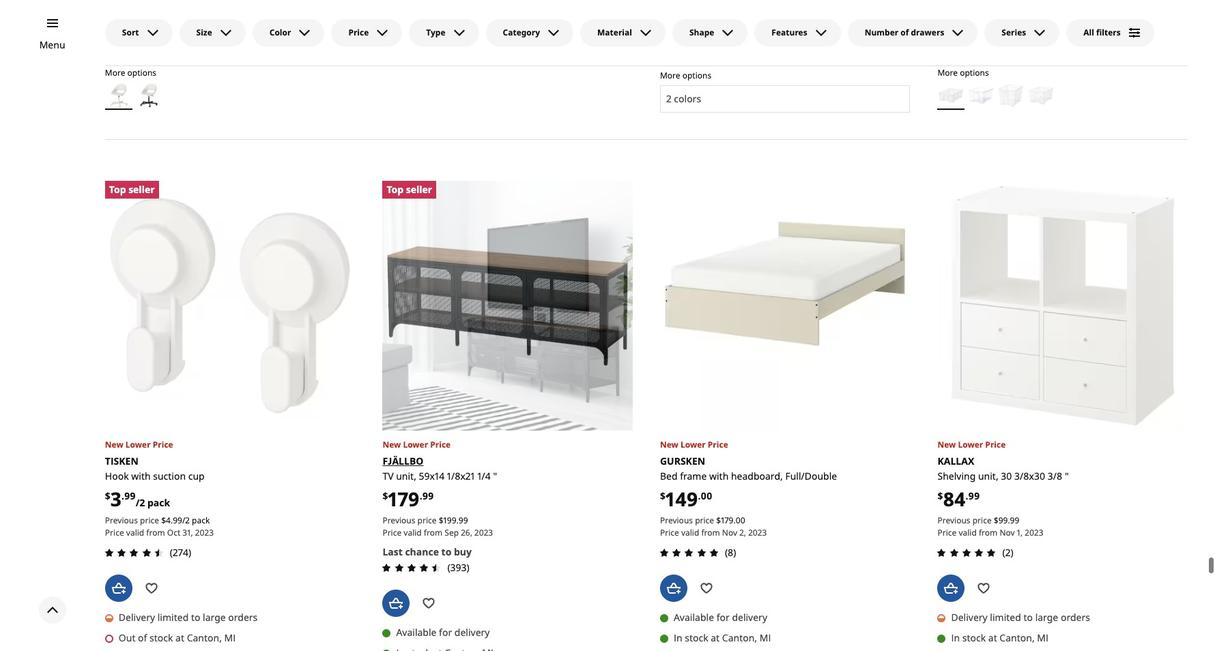 Task type: locate. For each thing, give the bounding box(es) containing it.
99
[[124, 489, 136, 502], [423, 489, 434, 502], [969, 489, 980, 502], [173, 514, 182, 526], [459, 514, 468, 526], [999, 514, 1008, 526], [1010, 514, 1020, 526]]

more down drawers
[[938, 66, 958, 78]]

4 lower from the left
[[958, 438, 984, 450]]

2 top from the left
[[387, 182, 404, 195]]

price up review: 5 out of 5 stars. total reviews: 2 image
[[973, 514, 992, 526]]

(8)
[[725, 546, 737, 559]]

0 vertical spatial pack
[[148, 496, 170, 509]]

options down sort popup button
[[127, 66, 156, 78]]

2 unit, from the left
[[979, 469, 999, 482]]

1 vertical spatial 00
[[736, 514, 746, 526]]

previous price $ 199 . 99 price valid from sep 26, 2023
[[383, 514, 493, 538]]

1 horizontal spatial /2
[[182, 514, 190, 526]]

lower inside new lower price tisken hook with suction cup $ 3 . 99 /2 pack previous price $ 4 . 99 /2 pack price valid from oct 31, 2023
[[126, 438, 151, 450]]

1 horizontal spatial of
[[901, 27, 909, 38]]

4 2023 from the left
[[1025, 527, 1044, 538]]

0 horizontal spatial of
[[138, 631, 147, 644]]

for
[[439, 18, 452, 31], [162, 23, 175, 36], [717, 23, 730, 36], [717, 611, 730, 624], [439, 626, 452, 639]]

to for out of stock at canton, mi
[[191, 611, 200, 624]]

" inside 'new lower price fjällbo tv unit, 59x14 1/8x21 1/4 " $ 179 . 99'
[[493, 469, 497, 482]]

price inside previous price $ 199 . 99 price valid from sep 26, 2023
[[383, 527, 402, 538]]

2 from from the left
[[702, 527, 720, 538]]

unit, inside new lower price kallax shelving unit, 30 3/8x30 3/8 " $ 84 . 99
[[979, 469, 999, 482]]

1 horizontal spatial with
[[710, 469, 729, 482]]

unit, for 84
[[979, 469, 999, 482]]

valid for 84
[[959, 527, 977, 538]]

4 from from the left
[[979, 527, 998, 538]]

previous inside previous price $ 99 . 99 price valid from nov 1, 2023
[[938, 514, 971, 526]]

1 horizontal spatial nov
[[1000, 527, 1015, 538]]

0 vertical spatial 00
[[701, 489, 713, 502]]

59x14
[[419, 469, 445, 482]]

with right frame
[[710, 469, 729, 482]]

price inside the previous price $ 179 . 00 price valid from nov 2, 2023
[[660, 527, 679, 538]]

4 valid from the left
[[959, 527, 977, 538]]

2 2023 from the left
[[749, 527, 767, 538]]

" right 3/8
[[1065, 469, 1069, 482]]

2 " from the left
[[1065, 469, 1069, 482]]

category
[[503, 27, 540, 38]]

2023 right 31,
[[195, 527, 214, 538]]

2 horizontal spatial options
[[960, 66, 989, 78]]

new up kallax
[[938, 438, 956, 450]]

nov for 149
[[722, 527, 738, 538]]

price inside new lower price gursken bed frame with headboard, full/double $ 149 . 00
[[708, 438, 729, 450]]

nov left 2,
[[722, 527, 738, 538]]

review: 4.6 out of 5 stars. total reviews: 393 image
[[379, 560, 445, 576]]

new up the tisken
[[105, 438, 123, 450]]

1 new from the left
[[105, 438, 123, 450]]

review: 5 out of 5 stars. total reviews: 8 image
[[656, 545, 722, 561]]

of inside popup button
[[901, 27, 909, 38]]

top seller for 3
[[109, 182, 155, 195]]

/2 right 3
[[136, 496, 145, 509]]

00 inside new lower price gursken bed frame with headboard, full/double $ 149 . 00
[[701, 489, 713, 502]]

more options down drawers
[[938, 66, 989, 78]]

1 horizontal spatial unit,
[[979, 469, 999, 482]]

1 horizontal spatial top
[[387, 182, 404, 195]]

2 new from the left
[[660, 438, 679, 450]]

1 price from the left
[[140, 514, 159, 526]]

number
[[865, 27, 899, 38]]

top for 179
[[387, 182, 404, 195]]

lower inside 'new lower price fjällbo tv unit, 59x14 1/8x21 1/4 " $ 179 . 99'
[[403, 438, 428, 450]]

shape button
[[673, 19, 748, 46]]

menu button
[[39, 38, 65, 53]]

previous down 84
[[938, 514, 971, 526]]

. inside new lower price kallax shelving unit, 30 3/8x30 3/8 " $ 84 . 99
[[966, 489, 969, 502]]

lower up the tisken
[[126, 438, 151, 450]]

previous
[[105, 514, 138, 526], [660, 514, 693, 526], [383, 514, 416, 526], [938, 514, 971, 526]]

3 valid from the left
[[404, 527, 422, 538]]

2 lower from the left
[[681, 438, 706, 450]]

2
[[666, 91, 672, 104]]

valid inside previous price $ 99 . 99 price valid from nov 1, 2023
[[959, 527, 977, 538]]

$ inside the previous price $ 179 . 00 price valid from nov 2, 2023
[[717, 514, 721, 526]]

delivery
[[952, 23, 988, 36], [119, 611, 155, 624], [952, 611, 988, 624]]

delivery
[[455, 18, 490, 31], [177, 23, 212, 36], [732, 23, 768, 36], [732, 611, 768, 624], [455, 626, 490, 639]]

$
[[105, 489, 111, 502], [660, 489, 666, 502], [383, 489, 388, 502], [938, 489, 943, 502], [161, 514, 166, 526], [717, 514, 721, 526], [439, 514, 444, 526], [994, 514, 999, 526]]

1 seller from the left
[[128, 182, 155, 195]]

delivery up out
[[119, 611, 155, 624]]

lower up gursken
[[681, 438, 706, 450]]

valid for 149
[[681, 527, 700, 538]]

options up colors
[[683, 69, 712, 80]]

0 horizontal spatial nov
[[722, 527, 738, 538]]

0 horizontal spatial more
[[105, 66, 125, 78]]

price down 149
[[695, 514, 714, 526]]

large
[[1036, 23, 1059, 36], [203, 611, 226, 624], [1036, 611, 1059, 624]]

pack up 31,
[[192, 514, 210, 526]]

mi
[[482, 39, 494, 52], [205, 43, 216, 56], [760, 43, 771, 56], [1038, 44, 1049, 56], [224, 631, 236, 644], [760, 631, 771, 644], [1038, 631, 1049, 644]]

features
[[772, 27, 808, 38]]

previous up the last
[[383, 514, 416, 526]]

$ inside 'new lower price fjällbo tv unit, 59x14 1/8x21 1/4 " $ 179 . 99'
[[383, 489, 388, 502]]

of right out
[[138, 631, 147, 644]]

drawers
[[911, 27, 945, 38]]

0 horizontal spatial options
[[127, 66, 156, 78]]

2023 right 2,
[[749, 527, 767, 538]]

valid inside previous price $ 199 . 99 price valid from sep 26, 2023
[[404, 527, 422, 538]]

1 vertical spatial 179
[[721, 514, 734, 526]]

. inside 'new lower price fjällbo tv unit, 59x14 1/8x21 1/4 " $ 179 . 99'
[[420, 489, 423, 502]]

canton,
[[445, 39, 480, 52], [167, 43, 202, 56], [722, 43, 757, 56], [1000, 44, 1035, 56], [187, 631, 222, 644], [722, 631, 757, 644], [1000, 631, 1035, 644]]

2023 inside the previous price $ 179 . 00 price valid from nov 2, 2023
[[749, 527, 767, 538]]

headboard,
[[731, 469, 783, 482]]

orders for 84
[[1061, 611, 1091, 624]]

00
[[701, 489, 713, 502], [736, 514, 746, 526]]

2 top seller from the left
[[387, 182, 432, 195]]

2 seller from the left
[[406, 182, 432, 195]]

more options down sort
[[105, 66, 156, 78]]

2023 for 179
[[475, 527, 493, 538]]

99 inside previous price $ 199 . 99 price valid from sep 26, 2023
[[459, 514, 468, 526]]

orders
[[1061, 23, 1091, 36], [228, 611, 258, 624], [1061, 611, 1091, 624]]

99 right 4
[[173, 514, 182, 526]]

unit, left "30"
[[979, 469, 999, 482]]

1 lower from the left
[[126, 438, 151, 450]]

all filters
[[1084, 27, 1121, 38]]

valid up chance
[[404, 527, 422, 538]]

179 up (8)
[[721, 514, 734, 526]]

delivery down review: 5 out of 5 stars. total reviews: 2 image
[[952, 611, 988, 624]]

1 nov from the left
[[722, 527, 738, 538]]

" for 179
[[493, 469, 497, 482]]

out
[[119, 631, 136, 644]]

3 new from the left
[[383, 438, 401, 450]]

(2)
[[1003, 546, 1014, 559]]

0 horizontal spatial unit,
[[396, 469, 417, 482]]

delivery right sort popup button
[[177, 23, 212, 36]]

lower for 84
[[958, 438, 984, 450]]

previous for 84
[[938, 514, 971, 526]]

orders for 99
[[228, 611, 258, 624]]

2023 for 149
[[749, 527, 767, 538]]

$ inside new lower price kallax shelving unit, 30 3/8x30 3/8 " $ 84 . 99
[[938, 489, 943, 502]]

previous inside the previous price $ 179 . 00 price valid from nov 2, 2023
[[660, 514, 693, 526]]

. up (2)
[[1008, 514, 1010, 526]]

nov inside previous price $ 99 . 99 price valid from nov 1, 2023
[[1000, 527, 1015, 538]]

2023 right 1,
[[1025, 527, 1044, 538]]

99 inside 'new lower price fjällbo tv unit, 59x14 1/8x21 1/4 " $ 179 . 99'
[[423, 489, 434, 502]]

0 horizontal spatial top seller
[[109, 182, 155, 195]]

delivery down (8)
[[732, 611, 768, 624]]

0 vertical spatial of
[[901, 27, 909, 38]]

price left 4
[[140, 514, 159, 526]]

large for 84
[[1036, 611, 1059, 624]]

1 vertical spatial pack
[[192, 514, 210, 526]]

(274)
[[170, 546, 191, 559]]

sep
[[445, 527, 459, 538]]

price inside previous price $ 199 . 99 price valid from sep 26, 2023
[[418, 514, 437, 526]]

99 inside new lower price kallax shelving unit, 30 3/8x30 3/8 " $ 84 . 99
[[969, 489, 980, 502]]

of left drawers
[[901, 27, 909, 38]]

00 down frame
[[701, 489, 713, 502]]

. up sep
[[457, 514, 459, 526]]

to
[[1024, 23, 1033, 36], [442, 545, 452, 558], [191, 611, 200, 624], [1024, 611, 1033, 624]]

0 horizontal spatial more options
[[105, 66, 156, 78]]

new for 179
[[383, 438, 401, 450]]

"
[[493, 469, 497, 482], [1065, 469, 1069, 482]]

new inside new lower price tisken hook with suction cup $ 3 . 99 /2 pack previous price $ 4 . 99 /2 pack price valid from oct 31, 2023
[[105, 438, 123, 450]]

lower for 3
[[126, 438, 151, 450]]

with right 'hook'
[[131, 469, 151, 482]]

179 inside the previous price $ 179 . 00 price valid from nov 2, 2023
[[721, 514, 734, 526]]

shape
[[690, 27, 715, 38]]

1 from from the left
[[146, 527, 165, 538]]

from for 84
[[979, 527, 998, 538]]

1 2023 from the left
[[195, 527, 214, 538]]

0 horizontal spatial 179
[[388, 486, 420, 512]]

1 horizontal spatial top seller
[[387, 182, 432, 195]]

sort button
[[105, 19, 172, 46]]

2023
[[195, 527, 214, 538], [749, 527, 767, 538], [475, 527, 493, 538], [1025, 527, 1044, 538]]

tv
[[383, 469, 394, 482]]

2 previous from the left
[[660, 514, 693, 526]]

1 horizontal spatial 179
[[721, 514, 734, 526]]

new for 84
[[938, 438, 956, 450]]

valid up review: 5 out of 5 stars. total reviews: 2 image
[[959, 527, 977, 538]]

3 2023 from the left
[[475, 527, 493, 538]]

valid inside new lower price tisken hook with suction cup $ 3 . 99 /2 pack previous price $ 4 . 99 /2 pack price valid from oct 31, 2023
[[126, 527, 144, 538]]

gursken
[[660, 454, 706, 467]]

new
[[105, 438, 123, 450], [660, 438, 679, 450], [383, 438, 401, 450], [938, 438, 956, 450]]

. down 59x14 at the bottom of page
[[420, 489, 423, 502]]

nov left 1,
[[1000, 527, 1015, 538]]

more options up colors
[[660, 69, 712, 80]]

lower for 149
[[681, 438, 706, 450]]

pack up 4
[[148, 496, 170, 509]]

lower inside new lower price gursken bed frame with headboard, full/double $ 149 . 00
[[681, 438, 706, 450]]

full/double
[[786, 469, 837, 482]]

unit,
[[396, 469, 417, 482], [979, 469, 999, 482]]

. down 'hook'
[[121, 489, 124, 502]]

valid
[[126, 527, 144, 538], [681, 527, 700, 538], [404, 527, 422, 538], [959, 527, 977, 538]]

4 price from the left
[[973, 514, 992, 526]]

new inside new lower price gursken bed frame with headboard, full/double $ 149 . 00
[[660, 438, 679, 450]]

1 unit, from the left
[[396, 469, 417, 482]]

at
[[433, 39, 442, 52], [156, 43, 165, 56], [711, 43, 720, 56], [989, 44, 998, 56], [176, 631, 184, 644], [711, 631, 720, 644], [989, 631, 998, 644]]

99 right 84
[[969, 489, 980, 502]]

unit, inside 'new lower price fjällbo tv unit, 59x14 1/8x21 1/4 " $ 179 . 99'
[[396, 469, 417, 482]]

lower up the fjällbo
[[403, 438, 428, 450]]

price inside the previous price $ 179 . 00 price valid from nov 2, 2023
[[695, 514, 714, 526]]

. up the oct
[[171, 514, 173, 526]]

. down shelving
[[966, 489, 969, 502]]

seller for "
[[406, 182, 432, 195]]

in stock at canton, mi
[[396, 39, 494, 52], [119, 43, 216, 56], [674, 43, 771, 56], [952, 44, 1049, 56], [674, 631, 771, 644], [952, 631, 1049, 644]]

00 up 2,
[[736, 514, 746, 526]]

top seller
[[109, 182, 155, 195], [387, 182, 432, 195]]

99 up 1,
[[1010, 514, 1020, 526]]

from inside the previous price $ 179 . 00 price valid from nov 2, 2023
[[702, 527, 720, 538]]

price
[[349, 27, 369, 38], [153, 438, 173, 450], [708, 438, 729, 450], [430, 438, 451, 450], [986, 438, 1006, 450], [105, 527, 124, 538], [660, 527, 679, 538], [383, 527, 402, 538], [938, 527, 957, 538]]

new up the fjällbo
[[383, 438, 401, 450]]

options
[[127, 66, 156, 78], [960, 66, 989, 78], [683, 69, 712, 80]]

chance
[[405, 545, 439, 558]]

last chance to buy
[[383, 545, 472, 558]]

0 vertical spatial 179
[[388, 486, 420, 512]]

2 nov from the left
[[1000, 527, 1015, 538]]

$ inside new lower price gursken bed frame with headboard, full/double $ 149 . 00
[[660, 489, 666, 502]]

2 with from the left
[[710, 469, 729, 482]]

new for 149
[[660, 438, 679, 450]]

179 down tv
[[388, 486, 420, 512]]

1 horizontal spatial seller
[[406, 182, 432, 195]]

material button
[[581, 19, 666, 46]]

2 valid from the left
[[681, 527, 700, 538]]

0 horizontal spatial top
[[109, 182, 126, 195]]

tisken
[[105, 454, 139, 467]]

in
[[396, 39, 405, 52], [119, 43, 127, 56], [674, 43, 683, 56], [952, 44, 960, 56], [674, 631, 683, 644], [952, 631, 960, 644]]

" inside new lower price kallax shelving unit, 30 3/8x30 3/8 " $ 84 . 99
[[1065, 469, 1069, 482]]

price left 199
[[418, 514, 437, 526]]

4 new from the left
[[938, 438, 956, 450]]

new inside 'new lower price fjällbo tv unit, 59x14 1/8x21 1/4 " $ 179 . 99'
[[383, 438, 401, 450]]

3 previous from the left
[[383, 514, 416, 526]]

3 from from the left
[[424, 527, 443, 538]]

. inside previous price $ 199 . 99 price valid from sep 26, 2023
[[457, 514, 459, 526]]

from
[[146, 527, 165, 538], [702, 527, 720, 538], [424, 527, 443, 538], [979, 527, 998, 538]]

2 price from the left
[[695, 514, 714, 526]]

number of drawers button
[[848, 19, 978, 46]]

series button
[[985, 19, 1060, 46]]

2023 inside previous price $ 199 . 99 price valid from sep 26, 2023
[[475, 527, 493, 538]]

fjällbo
[[383, 454, 424, 467]]

new up gursken
[[660, 438, 679, 450]]

1 horizontal spatial "
[[1065, 469, 1069, 482]]

price inside previous price $ 99 . 99 price valid from nov 1, 2023
[[938, 527, 957, 538]]

0 horizontal spatial 00
[[701, 489, 713, 502]]

1 valid from the left
[[126, 527, 144, 538]]

lower up kallax
[[958, 438, 984, 450]]

stock
[[407, 39, 431, 52], [130, 43, 153, 56], [685, 43, 709, 56], [963, 44, 986, 56], [150, 631, 173, 644], [685, 631, 709, 644], [963, 631, 986, 644]]

options down series popup button
[[960, 66, 989, 78]]

valid inside the previous price $ 179 . 00 price valid from nov 2, 2023
[[681, 527, 700, 538]]

.
[[121, 489, 124, 502], [698, 489, 701, 502], [420, 489, 423, 502], [966, 489, 969, 502], [171, 514, 173, 526], [734, 514, 736, 526], [457, 514, 459, 526], [1008, 514, 1010, 526]]

more up 2
[[660, 69, 681, 80]]

2023 inside previous price $ 99 . 99 price valid from nov 1, 2023
[[1025, 527, 1044, 538]]

number of drawers
[[865, 27, 945, 38]]

/2
[[136, 496, 145, 509], [182, 514, 190, 526]]

with
[[131, 469, 151, 482], [710, 469, 729, 482]]

2023 right the 26,
[[475, 527, 493, 538]]

previous down 149
[[660, 514, 693, 526]]

previous down 3
[[105, 514, 138, 526]]

price inside previous price $ 99 . 99 price valid from nov 1, 2023
[[973, 514, 992, 526]]

with inside new lower price tisken hook with suction cup $ 3 . 99 /2 pack previous price $ 4 . 99 /2 pack price valid from oct 31, 2023
[[131, 469, 151, 482]]

$ inside previous price $ 99 . 99 price valid from nov 1, 2023
[[994, 514, 999, 526]]

4 previous from the left
[[938, 514, 971, 526]]

pack
[[148, 496, 170, 509], [192, 514, 210, 526]]

all
[[1084, 27, 1095, 38]]

cup
[[188, 469, 205, 482]]

previous inside previous price $ 199 . 99 price valid from sep 26, 2023
[[383, 514, 416, 526]]

price inside 'new lower price fjällbo tv unit, 59x14 1/8x21 1/4 " $ 179 . 99'
[[430, 438, 451, 450]]

1 top seller from the left
[[109, 182, 155, 195]]

from inside previous price $ 99 . 99 price valid from nov 1, 2023
[[979, 527, 998, 538]]

top seller for "
[[387, 182, 432, 195]]

1 horizontal spatial 00
[[736, 514, 746, 526]]

0 horizontal spatial seller
[[128, 182, 155, 195]]

nov inside the previous price $ 179 . 00 price valid from nov 2, 2023
[[722, 527, 738, 538]]

3 lower from the left
[[403, 438, 428, 450]]

1 previous from the left
[[105, 514, 138, 526]]

price for 84
[[973, 514, 992, 526]]

1 with from the left
[[131, 469, 151, 482]]

1 vertical spatial of
[[138, 631, 147, 644]]

3 price from the left
[[418, 514, 437, 526]]

3/8
[[1048, 469, 1063, 482]]

0 vertical spatial /2
[[136, 496, 145, 509]]

1 horizontal spatial pack
[[192, 514, 210, 526]]

. down frame
[[698, 489, 701, 502]]

to for in stock at canton, mi
[[1024, 611, 1033, 624]]

top
[[109, 182, 126, 195], [387, 182, 404, 195]]

from left sep
[[424, 527, 443, 538]]

new inside new lower price kallax shelving unit, 30 3/8x30 3/8 " $ 84 . 99
[[938, 438, 956, 450]]

price inside new lower price tisken hook with suction cup $ 3 . 99 /2 pack previous price $ 4 . 99 /2 pack price valid from oct 31, 2023
[[140, 514, 159, 526]]

99 up the 26,
[[459, 514, 468, 526]]

delivery limited to large orders for 99
[[119, 611, 258, 624]]

/2 up 31,
[[182, 514, 190, 526]]

valid up review: 4.4 out of 5 stars. total reviews: 274 image
[[126, 527, 144, 538]]

from up review: 5 out of 5 stars. total reviews: 2 image
[[979, 527, 998, 538]]

lower inside new lower price kallax shelving unit, 30 3/8x30 3/8 " $ 84 . 99
[[958, 438, 984, 450]]

1 " from the left
[[493, 469, 497, 482]]

delivery limited to large orders
[[952, 23, 1091, 36], [119, 611, 258, 624], [952, 611, 1091, 624]]

more down sort
[[105, 66, 125, 78]]

buy
[[454, 545, 472, 558]]

. up (8)
[[734, 514, 736, 526]]

valid up review: 5 out of 5 stars. total reviews: 8 "image"
[[681, 527, 700, 538]]

99 down 59x14 at the bottom of page
[[423, 489, 434, 502]]

1 vertical spatial /2
[[182, 514, 190, 526]]

available for delivery
[[396, 18, 490, 31], [119, 23, 212, 36], [674, 23, 768, 36], [674, 611, 768, 624], [396, 626, 490, 639]]

$ inside previous price $ 199 . 99 price valid from sep 26, 2023
[[439, 514, 444, 526]]

delivery right drawers
[[952, 23, 988, 36]]

from inside previous price $ 199 . 99 price valid from sep 26, 2023
[[424, 527, 443, 538]]

0 horizontal spatial with
[[131, 469, 151, 482]]

lower for 179
[[403, 438, 428, 450]]

0 horizontal spatial "
[[493, 469, 497, 482]]

" right '1/4'
[[493, 469, 497, 482]]

unit, down the fjällbo
[[396, 469, 417, 482]]

179
[[388, 486, 420, 512], [721, 514, 734, 526]]

limited
[[991, 23, 1022, 36], [158, 611, 189, 624], [991, 611, 1022, 624]]

199
[[444, 514, 457, 526]]

price inside new lower price kallax shelving unit, 30 3/8x30 3/8 " $ 84 . 99
[[986, 438, 1006, 450]]

1 top from the left
[[109, 182, 126, 195]]

from left the oct
[[146, 527, 165, 538]]

from up review: 5 out of 5 stars. total reviews: 8 "image"
[[702, 527, 720, 538]]



Task type: describe. For each thing, give the bounding box(es) containing it.
. inside the previous price $ 179 . 00 price valid from nov 2, 2023
[[734, 514, 736, 526]]

type button
[[409, 19, 479, 46]]

price for 149
[[695, 514, 714, 526]]

large for 99
[[203, 611, 226, 624]]

new lower price gursken bed frame with headboard, full/double $ 149 . 00
[[660, 438, 837, 512]]

2 colors link
[[666, 91, 701, 104]]

bed
[[660, 469, 678, 482]]

review: 4.4 out of 5 stars. total reviews: 274 image
[[101, 545, 167, 561]]

4
[[166, 514, 171, 526]]

frame
[[680, 469, 707, 482]]

seller for 3
[[128, 182, 155, 195]]

new for 3
[[105, 438, 123, 450]]

2 colors
[[666, 91, 701, 104]]

delivery left features on the right top of the page
[[732, 23, 768, 36]]

2 horizontal spatial more
[[938, 66, 958, 78]]

84
[[943, 486, 966, 512]]

30
[[1001, 469, 1012, 482]]

2,
[[740, 527, 747, 538]]

3
[[111, 486, 121, 512]]

1 horizontal spatial more
[[660, 69, 681, 80]]

delivery right type
[[455, 18, 490, 31]]

limited for 84
[[991, 611, 1022, 624]]

category button
[[486, 19, 574, 46]]

previous inside new lower price tisken hook with suction cup $ 3 . 99 /2 pack previous price $ 4 . 99 /2 pack price valid from oct 31, 2023
[[105, 514, 138, 526]]

limited for 99
[[158, 611, 189, 624]]

oct
[[167, 527, 180, 538]]

with inside new lower price gursken bed frame with headboard, full/double $ 149 . 00
[[710, 469, 729, 482]]

shelving
[[938, 469, 976, 482]]

previous price $ 179 . 00 price valid from nov 2, 2023
[[660, 514, 767, 538]]

from for 179
[[424, 527, 443, 538]]

26,
[[461, 527, 473, 538]]

2023 for 84
[[1025, 527, 1044, 538]]

hook
[[105, 469, 129, 482]]

1,
[[1017, 527, 1023, 538]]

delivery for 99
[[119, 611, 155, 624]]

. inside new lower price gursken bed frame with headboard, full/double $ 149 . 00
[[698, 489, 701, 502]]

previous price $ 99 . 99 price valid from nov 1, 2023
[[938, 514, 1044, 538]]

99 right 3
[[124, 489, 136, 502]]

suction
[[153, 469, 186, 482]]

price for 179
[[418, 514, 437, 526]]

kallax
[[938, 454, 975, 467]]

00 inside the previous price $ 179 . 00 price valid from nov 2, 2023
[[736, 514, 746, 526]]

179 inside 'new lower price fjällbo tv unit, 59x14 1/8x21 1/4 " $ 179 . 99'
[[388, 486, 420, 512]]

unit, for 179
[[396, 469, 417, 482]]

of for stock
[[138, 631, 147, 644]]

price inside 'popup button'
[[349, 27, 369, 38]]

all filters button
[[1067, 19, 1155, 46]]

sort
[[122, 27, 139, 38]]

size
[[196, 27, 212, 38]]

previous for 149
[[660, 514, 693, 526]]

. inside previous price $ 99 . 99 price valid from nov 1, 2023
[[1008, 514, 1010, 526]]

from inside new lower price tisken hook with suction cup $ 3 . 99 /2 pack previous price $ 4 . 99 /2 pack price valid from oct 31, 2023
[[146, 527, 165, 538]]

top for 3
[[109, 182, 126, 195]]

of for drawers
[[901, 27, 909, 38]]

new lower price tisken hook with suction cup $ 3 . 99 /2 pack previous price $ 4 . 99 /2 pack price valid from oct 31, 2023
[[105, 438, 214, 538]]

colors
[[674, 91, 701, 104]]

149
[[666, 486, 698, 512]]

(393)
[[448, 561, 470, 574]]

review: 5 out of 5 stars. total reviews: 2 image
[[934, 545, 1000, 561]]

type
[[426, 27, 446, 38]]

1/4
[[478, 469, 491, 482]]

material
[[598, 27, 632, 38]]

delivery for 84
[[952, 611, 988, 624]]

0 horizontal spatial pack
[[148, 496, 170, 509]]

1/8x21
[[447, 469, 475, 482]]

new lower price fjällbo tv unit, 59x14 1/8x21 1/4 " $ 179 . 99
[[383, 438, 497, 512]]

2 horizontal spatial more options
[[938, 66, 989, 78]]

out of stock at canton, mi
[[119, 631, 236, 644]]

to for more options
[[1024, 23, 1033, 36]]

previous for 179
[[383, 514, 416, 526]]

1 horizontal spatial options
[[683, 69, 712, 80]]

31,
[[183, 527, 193, 538]]

features button
[[755, 19, 841, 46]]

last
[[383, 545, 403, 558]]

delivery limited to large orders for 84
[[952, 611, 1091, 624]]

new lower price kallax shelving unit, 30 3/8x30 3/8 " $ 84 . 99
[[938, 438, 1069, 512]]

1 horizontal spatial more options
[[660, 69, 712, 80]]

filters
[[1097, 27, 1121, 38]]

3/8x30
[[1015, 469, 1046, 482]]

" for 84
[[1065, 469, 1069, 482]]

delivery down (393)
[[455, 626, 490, 639]]

0 horizontal spatial /2
[[136, 496, 145, 509]]

nov for 84
[[1000, 527, 1015, 538]]

series
[[1002, 27, 1027, 38]]

color button
[[253, 19, 325, 46]]

from for 149
[[702, 527, 720, 538]]

price button
[[331, 19, 402, 46]]

menu
[[39, 38, 65, 51]]

2023 inside new lower price tisken hook with suction cup $ 3 . 99 /2 pack previous price $ 4 . 99 /2 pack price valid from oct 31, 2023
[[195, 527, 214, 538]]

color
[[270, 27, 291, 38]]

size button
[[179, 19, 246, 46]]

valid for 179
[[404, 527, 422, 538]]

99 up (2)
[[999, 514, 1008, 526]]



Task type: vqa. For each thing, say whether or not it's contained in the screenshot.
242.33 KB )
no



